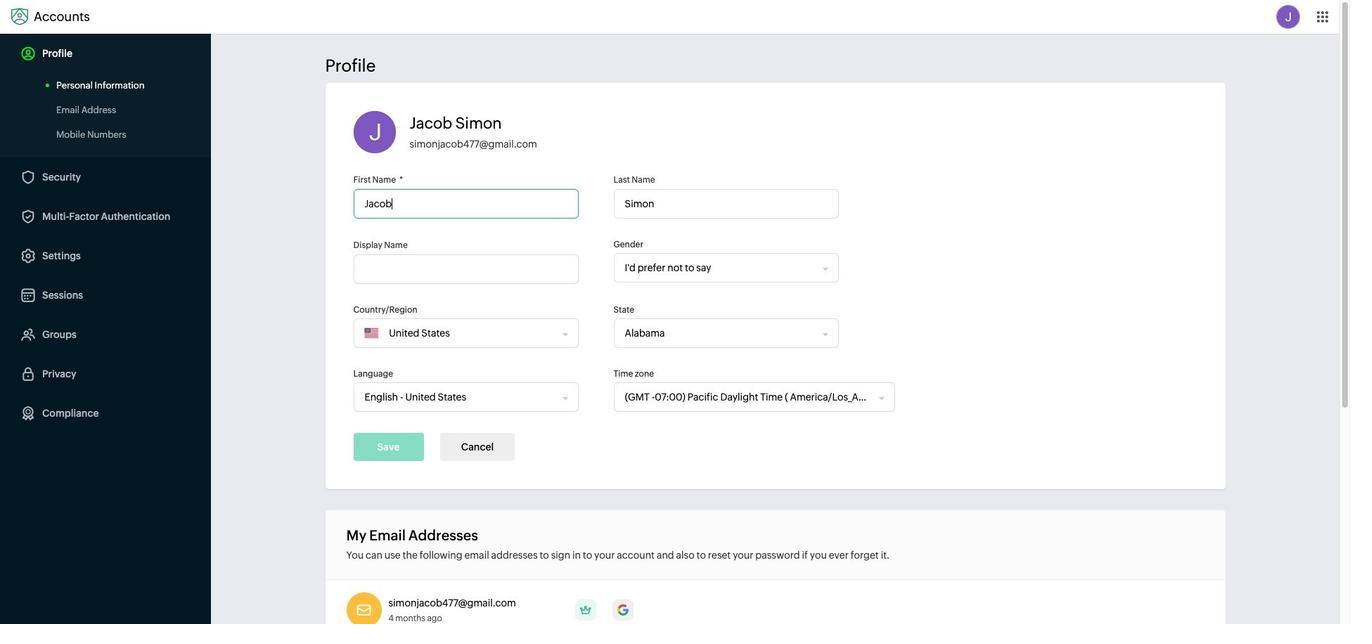 Task type: locate. For each thing, give the bounding box(es) containing it.
None text field
[[353, 189, 578, 219], [353, 255, 578, 284], [353, 189, 578, 219], [353, 255, 578, 284]]

None field
[[614, 254, 823, 282], [378, 319, 557, 347], [614, 319, 823, 347], [354, 383, 563, 411], [614, 383, 879, 411], [614, 254, 823, 282], [378, 319, 557, 347], [614, 319, 823, 347], [354, 383, 563, 411], [614, 383, 879, 411]]

None text field
[[614, 189, 839, 219]]



Task type: describe. For each thing, give the bounding box(es) containing it.
primary image
[[575, 600, 596, 621]]



Task type: vqa. For each thing, say whether or not it's contained in the screenshot.
use
no



